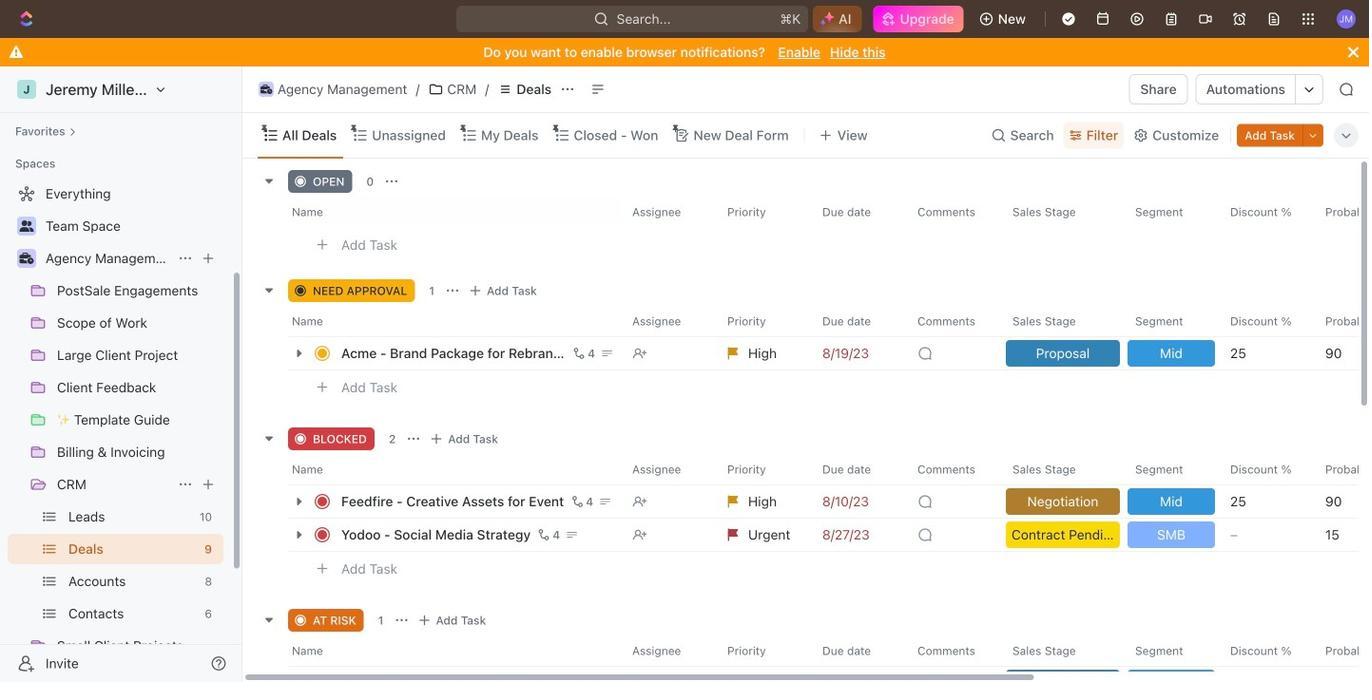 Task type: locate. For each thing, give the bounding box(es) containing it.
tree inside sidebar navigation
[[8, 179, 223, 683]]

user group image
[[19, 221, 34, 232]]

0 vertical spatial business time image
[[260, 85, 272, 94]]

sidebar navigation
[[0, 67, 246, 683]]

0 horizontal spatial business time image
[[19, 253, 34, 264]]

tree
[[8, 179, 223, 683]]

1 vertical spatial business time image
[[19, 253, 34, 264]]

1 horizontal spatial business time image
[[260, 85, 272, 94]]

business time image
[[260, 85, 272, 94], [19, 253, 34, 264]]



Task type: vqa. For each thing, say whether or not it's contained in the screenshot.
Jeremy Miller's Workspace, , Element in the left top of the page
yes



Task type: describe. For each thing, give the bounding box(es) containing it.
business time image inside sidebar navigation
[[19, 253, 34, 264]]

jeremy miller's workspace, , element
[[17, 80, 36, 99]]



